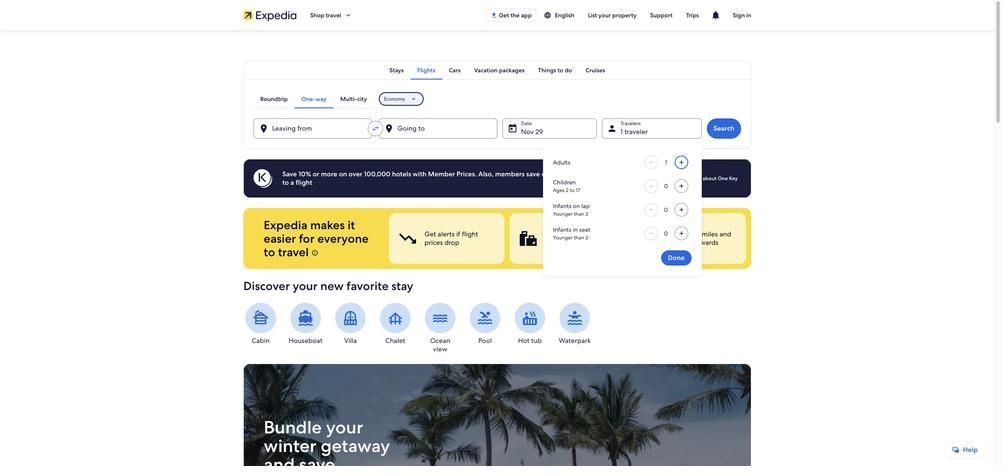 Task type: locate. For each thing, give the bounding box(es) containing it.
bundle inside bundle flight + hotel to save
[[546, 230, 568, 239]]

to left 17
[[570, 187, 575, 194]]

1 younger from the top
[[554, 211, 573, 218]]

get the app link
[[485, 8, 538, 22]]

save
[[283, 170, 297, 179]]

2 down seat
[[586, 235, 589, 241]]

key
[[730, 175, 738, 182], [682, 239, 693, 247]]

to
[[558, 67, 564, 74], [552, 170, 558, 179], [283, 178, 289, 187], [570, 187, 575, 194], [610, 230, 617, 239], [264, 245, 275, 260]]

villa
[[344, 337, 357, 346]]

2 for on
[[586, 211, 589, 218]]

on left 'lap'
[[573, 203, 580, 210]]

0 horizontal spatial on
[[339, 170, 347, 179]]

decrease the number of infants on lap image
[[646, 207, 656, 214]]

0 vertical spatial infants
[[554, 203, 572, 210]]

1 vertical spatial on
[[573, 203, 580, 210]]

bundle
[[546, 230, 568, 239], [264, 417, 322, 440]]

and inside earn airline miles and one key rewards
[[720, 230, 732, 239]]

flights link
[[411, 61, 443, 80]]

3 out of 3 element
[[631, 214, 747, 264]]

1 vertical spatial save
[[546, 239, 559, 247]]

your inside bundle your winter getaway and save
[[326, 417, 364, 440]]

on left the over
[[339, 170, 347, 179]]

than down seat
[[574, 235, 585, 241]]

2 horizontal spatial flight
[[569, 230, 586, 239]]

0 vertical spatial save
[[527, 170, 540, 179]]

add
[[608, 170, 620, 179]]

1 than from the top
[[574, 211, 585, 218]]

about
[[703, 175, 717, 182]]

1 vertical spatial get
[[425, 230, 436, 239]]

decrease the number of infants in seat image
[[646, 230, 656, 237]]

save inside bundle your winter getaway and save
[[299, 454, 335, 467]]

travel left xsmall image
[[278, 245, 309, 260]]

1 vertical spatial 2
[[586, 211, 589, 218]]

get inside get alerts if flight prices drop
[[425, 230, 436, 239]]

1 vertical spatial than
[[574, 235, 585, 241]]

list
[[589, 11, 598, 19]]

increase the number of children image
[[677, 183, 687, 190]]

it
[[348, 218, 355, 233]]

get for get alerts if flight prices drop
[[425, 230, 436, 239]]

0 vertical spatial in
[[747, 11, 752, 19]]

1 infants from the top
[[554, 203, 572, 210]]

1 horizontal spatial get
[[499, 11, 510, 19]]

key down increase the number of infants in seat icon
[[682, 239, 693, 247]]

0 vertical spatial 2
[[566, 187, 569, 194]]

than down 'lap'
[[574, 211, 585, 218]]

0 vertical spatial hotel
[[627, 170, 643, 179]]

29
[[536, 128, 544, 136]]

save inside bundle flight + hotel to save
[[546, 239, 559, 247]]

on
[[339, 170, 347, 179], [573, 203, 580, 210]]

discover
[[244, 279, 290, 294]]

support link
[[644, 8, 680, 23]]

more
[[321, 170, 338, 179]]

bundle inside bundle your winter getaway and save
[[264, 417, 322, 440]]

hotels
[[392, 170, 411, 179]]

stays
[[390, 67, 404, 74]]

get
[[499, 11, 510, 19], [425, 230, 436, 239]]

in inside infants in seat younger than 2
[[573, 226, 578, 234]]

one down increase the number of infants in seat icon
[[667, 239, 680, 247]]

bundle your winter getaway and save
[[264, 417, 390, 467]]

1 vertical spatial your
[[293, 279, 318, 294]]

1 horizontal spatial save
[[527, 170, 540, 179]]

sign in
[[733, 11, 752, 19]]

in for infants
[[573, 226, 578, 234]]

1 vertical spatial key
[[682, 239, 693, 247]]

0 vertical spatial travel
[[326, 11, 341, 19]]

1 vertical spatial travel
[[278, 245, 309, 260]]

hotel right +
[[593, 230, 609, 239]]

travel left trailing icon
[[326, 11, 341, 19]]

done
[[669, 254, 685, 263]]

2
[[566, 187, 569, 194], [586, 211, 589, 218], [586, 235, 589, 241]]

2 inside infants in seat younger than 2
[[586, 235, 589, 241]]

get inside get the app 'link'
[[499, 11, 510, 19]]

0 horizontal spatial one
[[667, 239, 680, 247]]

1 vertical spatial and
[[264, 454, 295, 467]]

to inside bundle flight + hotel to save
[[610, 230, 617, 239]]

communication center icon image
[[711, 10, 722, 20]]

0 vertical spatial bundle
[[546, 230, 568, 239]]

infants inside infants on lap younger than 2
[[554, 203, 572, 210]]

trips link
[[680, 8, 706, 23]]

multi-city
[[340, 95, 367, 103]]

than
[[574, 211, 585, 218], [574, 235, 585, 241]]

packages
[[499, 67, 525, 74]]

bundle your winter getaway and save main content
[[0, 31, 996, 467]]

0 vertical spatial younger
[[554, 211, 573, 218]]

1 horizontal spatial flight
[[462, 230, 479, 239]]

one
[[718, 175, 728, 182], [667, 239, 680, 247]]

0 horizontal spatial bundle
[[264, 417, 322, 440]]

than for on
[[574, 211, 585, 218]]

younger up infants in seat younger than 2
[[554, 211, 573, 218]]

things
[[539, 67, 557, 74]]

0 horizontal spatial in
[[573, 226, 578, 234]]

2 for in
[[586, 235, 589, 241]]

also,
[[479, 170, 494, 179]]

infants down ages
[[554, 203, 572, 210]]

0 vertical spatial and
[[720, 230, 732, 239]]

key right about
[[730, 175, 738, 182]]

infants inside infants in seat younger than 2
[[554, 226, 572, 234]]

30%
[[560, 170, 574, 179]]

to down expedia
[[264, 245, 275, 260]]

and
[[720, 230, 732, 239], [264, 454, 295, 467]]

0 horizontal spatial hotel
[[593, 230, 609, 239]]

waterpark button
[[558, 303, 593, 346]]

member
[[428, 170, 455, 179]]

one right about
[[718, 175, 728, 182]]

2 infants from the top
[[554, 226, 572, 234]]

flight inside save 10% or more on over 100,000 hotels with member prices. also, members save up to 30% when you add a hotel to a flight
[[296, 178, 313, 187]]

lap
[[582, 203, 590, 210]]

10%
[[299, 170, 311, 179]]

a
[[622, 170, 625, 179], [291, 178, 294, 187]]

2 younger from the top
[[554, 235, 573, 241]]

to left do
[[558, 67, 564, 74]]

infants in seat younger than 2
[[554, 226, 591, 241]]

1 horizontal spatial key
[[730, 175, 738, 182]]

0 horizontal spatial flight
[[296, 178, 313, 187]]

younger for infants in seat
[[554, 235, 573, 241]]

0 horizontal spatial and
[[264, 454, 295, 467]]

2 right ages
[[566, 187, 569, 194]]

1 vertical spatial in
[[573, 226, 578, 234]]

easier
[[264, 231, 296, 247]]

get left alerts
[[425, 230, 436, 239]]

younger inside infants on lap younger than 2
[[554, 211, 573, 218]]

1 horizontal spatial on
[[573, 203, 580, 210]]

to right up
[[552, 170, 558, 179]]

your inside list your property link
[[599, 11, 611, 19]]

city
[[358, 95, 367, 103]]

hotel inside save 10% or more on over 100,000 hotels with member prices. also, members save up to 30% when you add a hotel to a flight
[[627, 170, 643, 179]]

younger inside infants in seat younger than 2
[[554, 235, 573, 241]]

bundle for bundle your winter getaway and save
[[264, 417, 322, 440]]

cruises
[[586, 67, 606, 74]]

to left 10%
[[283, 178, 289, 187]]

1 vertical spatial one
[[667, 239, 680, 247]]

view
[[433, 345, 448, 354]]

expedia
[[264, 218, 308, 233]]

2 horizontal spatial your
[[599, 11, 611, 19]]

trailing image
[[345, 11, 352, 19]]

2 vertical spatial your
[[326, 417, 364, 440]]

cabin button
[[244, 303, 278, 346]]

pool button
[[468, 303, 503, 346]]

0 horizontal spatial travel
[[278, 245, 309, 260]]

2 down 'lap'
[[586, 211, 589, 218]]

than inside infants in seat younger than 2
[[574, 235, 585, 241]]

a right add
[[622, 170, 625, 179]]

infants
[[554, 203, 572, 210], [554, 226, 572, 234]]

property
[[613, 11, 637, 19]]

0 vertical spatial key
[[730, 175, 738, 182]]

shop travel
[[311, 11, 341, 19]]

to inside things to do link
[[558, 67, 564, 74]]

everyone
[[318, 231, 369, 247]]

2 vertical spatial 2
[[586, 235, 589, 241]]

younger left +
[[554, 235, 573, 241]]

members
[[496, 170, 525, 179]]

in inside dropdown button
[[747, 11, 752, 19]]

younger
[[554, 211, 573, 218], [554, 235, 573, 241]]

a left 10%
[[291, 178, 294, 187]]

get for get the app
[[499, 11, 510, 19]]

0 vertical spatial tab list
[[244, 61, 752, 80]]

infants for infants in seat
[[554, 226, 572, 234]]

in left seat
[[573, 226, 578, 234]]

1 vertical spatial infants
[[554, 226, 572, 234]]

1 out of 3 element
[[389, 214, 505, 264]]

flight left +
[[569, 230, 586, 239]]

0 vertical spatial on
[[339, 170, 347, 179]]

save
[[527, 170, 540, 179], [546, 239, 559, 247], [299, 454, 335, 467]]

houseboat button
[[289, 303, 323, 346]]

to right +
[[610, 230, 617, 239]]

1 horizontal spatial and
[[720, 230, 732, 239]]

0 horizontal spatial get
[[425, 230, 436, 239]]

flight left or
[[296, 178, 313, 187]]

1 horizontal spatial in
[[747, 11, 752, 19]]

hotel right add
[[627, 170, 643, 179]]

decrease the number of children image
[[646, 183, 656, 190]]

rewards
[[695, 239, 719, 247]]

in right sign
[[747, 11, 752, 19]]

chalet button
[[378, 303, 413, 346]]

1 vertical spatial bundle
[[264, 417, 322, 440]]

hot tub
[[519, 337, 542, 346]]

on inside infants on lap younger than 2
[[573, 203, 580, 210]]

1 horizontal spatial your
[[326, 417, 364, 440]]

over
[[349, 170, 363, 179]]

flight right if
[[462, 230, 479, 239]]

2 than from the top
[[574, 235, 585, 241]]

earn
[[667, 230, 680, 239]]

hotel inside bundle flight + hotel to save
[[593, 230, 609, 239]]

0 vertical spatial your
[[599, 11, 611, 19]]

english button
[[538, 8, 582, 23]]

get the app
[[499, 11, 532, 19]]

1 horizontal spatial one
[[718, 175, 728, 182]]

2 horizontal spatial save
[[546, 239, 559, 247]]

1 horizontal spatial travel
[[326, 11, 341, 19]]

2 inside infants on lap younger than 2
[[586, 211, 589, 218]]

+
[[587, 230, 591, 239]]

travel inside expedia makes it easier for everyone to travel
[[278, 245, 309, 260]]

0 horizontal spatial save
[[299, 454, 335, 467]]

infants for infants on lap
[[554, 203, 572, 210]]

1 vertical spatial hotel
[[593, 230, 609, 239]]

one-way link
[[295, 90, 334, 108]]

0 vertical spatial get
[[499, 11, 510, 19]]

than inside infants on lap younger than 2
[[574, 211, 585, 218]]

0 vertical spatial than
[[574, 211, 585, 218]]

save for bundle your winter getaway and save
[[299, 454, 335, 467]]

0 horizontal spatial your
[[293, 279, 318, 294]]

get right download the app button image
[[499, 11, 510, 19]]

2 out of 3 element
[[510, 214, 626, 264]]

flight
[[296, 178, 313, 187], [462, 230, 479, 239], [569, 230, 586, 239]]

tab list
[[244, 61, 752, 80], [254, 90, 374, 108]]

list your property
[[589, 11, 637, 19]]

sign
[[733, 11, 746, 19]]

hotel
[[627, 170, 643, 179], [593, 230, 609, 239]]

sign in button
[[727, 5, 759, 25]]

children
[[554, 179, 576, 186]]

0 horizontal spatial key
[[682, 239, 693, 247]]

2 vertical spatial save
[[299, 454, 335, 467]]

infants down infants on lap younger than 2
[[554, 226, 572, 234]]

1 horizontal spatial bundle
[[546, 230, 568, 239]]

1 vertical spatial younger
[[554, 235, 573, 241]]

1 vertical spatial tab list
[[254, 90, 374, 108]]

roundtrip
[[261, 95, 288, 103]]

travel
[[326, 11, 341, 19], [278, 245, 309, 260]]

1 horizontal spatial hotel
[[627, 170, 643, 179]]



Task type: describe. For each thing, give the bounding box(es) containing it.
than for in
[[574, 235, 585, 241]]

one-
[[302, 95, 316, 103]]

vacation
[[475, 67, 498, 74]]

cars link
[[443, 61, 468, 80]]

economy
[[384, 96, 406, 103]]

travel inside "dropdown button"
[[326, 11, 341, 19]]

increase the number of adults image
[[677, 159, 687, 166]]

prices.
[[457, 170, 477, 179]]

children ages 2 to 17
[[554, 179, 581, 194]]

your for discover
[[293, 279, 318, 294]]

100,000
[[364, 170, 391, 179]]

for
[[299, 231, 315, 247]]

makes
[[311, 218, 345, 233]]

0 vertical spatial one
[[718, 175, 728, 182]]

things to do link
[[532, 61, 579, 80]]

search button
[[707, 119, 742, 139]]

save inside save 10% or more on over 100,000 hotels with member prices. also, members save up to 30% when you add a hotel to a flight
[[527, 170, 540, 179]]

learn
[[689, 175, 702, 182]]

if
[[457, 230, 461, 239]]

one-way
[[302, 95, 327, 103]]

stays link
[[383, 61, 411, 80]]

younger for infants on lap
[[554, 211, 573, 218]]

alerts
[[438, 230, 455, 239]]

do
[[565, 67, 573, 74]]

one inside earn airline miles and one key rewards
[[667, 239, 680, 247]]

list your property link
[[582, 8, 644, 23]]

your for list
[[599, 11, 611, 19]]

0 horizontal spatial a
[[291, 178, 294, 187]]

drop
[[445, 239, 460, 247]]

hot tub button
[[513, 303, 548, 346]]

roundtrip link
[[254, 90, 295, 108]]

tab list containing roundtrip
[[254, 90, 374, 108]]

shop travel button
[[304, 5, 359, 25]]

with
[[413, 170, 427, 179]]

increase the number of infants on lap image
[[677, 207, 687, 214]]

getaway
[[321, 435, 390, 458]]

key inside earn airline miles and one key rewards
[[682, 239, 693, 247]]

and inside bundle your winter getaway and save
[[264, 454, 295, 467]]

winter
[[264, 435, 317, 458]]

search
[[714, 124, 735, 133]]

waterpark
[[559, 337, 591, 346]]

vacation packages link
[[468, 61, 532, 80]]

save for bundle flight + hotel to save
[[546, 239, 559, 247]]

swap origin and destination values image
[[372, 125, 380, 133]]

ocean view button
[[423, 303, 458, 354]]

ocean
[[431, 337, 451, 346]]

flight inside bundle flight + hotel to save
[[569, 230, 586, 239]]

you
[[595, 170, 606, 179]]

download the app button image
[[491, 12, 498, 19]]

stay
[[392, 279, 414, 294]]

1 traveler button
[[602, 119, 702, 139]]

ocean view
[[431, 337, 451, 354]]

traveler
[[625, 128, 648, 136]]

2 inside children ages 2 to 17
[[566, 187, 569, 194]]

earn airline miles and one key rewards
[[667, 230, 732, 247]]

bundle flight + hotel to save
[[546, 230, 617, 247]]

things to do
[[539, 67, 573, 74]]

your for bundle
[[326, 417, 364, 440]]

vacation packages
[[475, 67, 525, 74]]

1
[[621, 128, 623, 136]]

nov 29
[[522, 128, 544, 136]]

bundle for bundle flight + hotel to save
[[546, 230, 568, 239]]

new
[[321, 279, 344, 294]]

ages
[[554, 187, 565, 194]]

up
[[542, 170, 550, 179]]

tub
[[532, 337, 542, 346]]

learn about one key
[[689, 175, 738, 182]]

multi-city link
[[334, 90, 374, 108]]

learn about one key link
[[686, 172, 742, 186]]

nov
[[522, 128, 534, 136]]

multi-
[[340, 95, 358, 103]]

on inside save 10% or more on over 100,000 hotels with member prices. also, members save up to 30% when you add a hotel to a flight
[[339, 170, 347, 179]]

hot
[[519, 337, 530, 346]]

get alerts if flight prices drop
[[425, 230, 479, 247]]

small image
[[544, 11, 552, 19]]

discover your new favorite stay
[[244, 279, 414, 294]]

to inside expedia makes it easier for everyone to travel
[[264, 245, 275, 260]]

prices
[[425, 239, 443, 247]]

infants on lap younger than 2
[[554, 203, 590, 218]]

or
[[313, 170, 320, 179]]

expedia logo image
[[244, 9, 297, 21]]

tab list containing stays
[[244, 61, 752, 80]]

travel sale activities deals image
[[244, 364, 752, 467]]

to inside children ages 2 to 17
[[570, 187, 575, 194]]

decrease the number of adults image
[[646, 159, 656, 166]]

seat
[[580, 226, 591, 234]]

miles
[[702, 230, 718, 239]]

way
[[316, 95, 327, 103]]

17
[[576, 187, 581, 194]]

xsmall image
[[312, 250, 319, 257]]

1 horizontal spatial a
[[622, 170, 625, 179]]

pool
[[479, 337, 492, 346]]

nov 29 button
[[503, 119, 597, 139]]

cars
[[449, 67, 461, 74]]

in for sign
[[747, 11, 752, 19]]

flight inside get alerts if flight prices drop
[[462, 230, 479, 239]]

villa button
[[333, 303, 368, 346]]

economy button
[[379, 92, 424, 106]]

done button
[[662, 251, 692, 266]]

increase the number of infants in seat image
[[677, 230, 687, 237]]



Task type: vqa. For each thing, say whether or not it's contained in the screenshot.
Bar (on property) image
no



